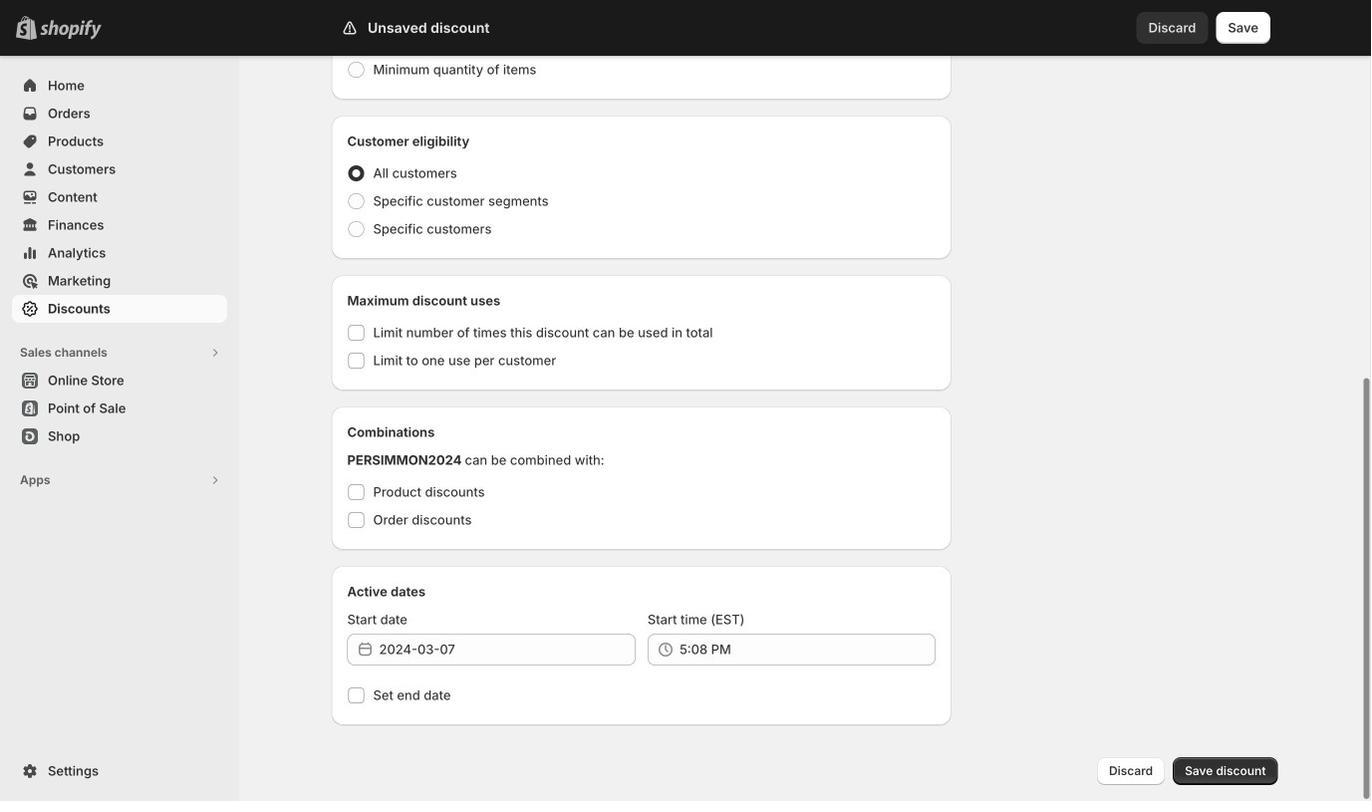Task type: locate. For each thing, give the bounding box(es) containing it.
YYYY-MM-DD text field
[[379, 634, 636, 666]]

Enter time text field
[[680, 634, 936, 666]]



Task type: describe. For each thing, give the bounding box(es) containing it.
shopify image
[[40, 20, 102, 40]]



Task type: vqa. For each thing, say whether or not it's contained in the screenshot.
Enter Time text field
yes



